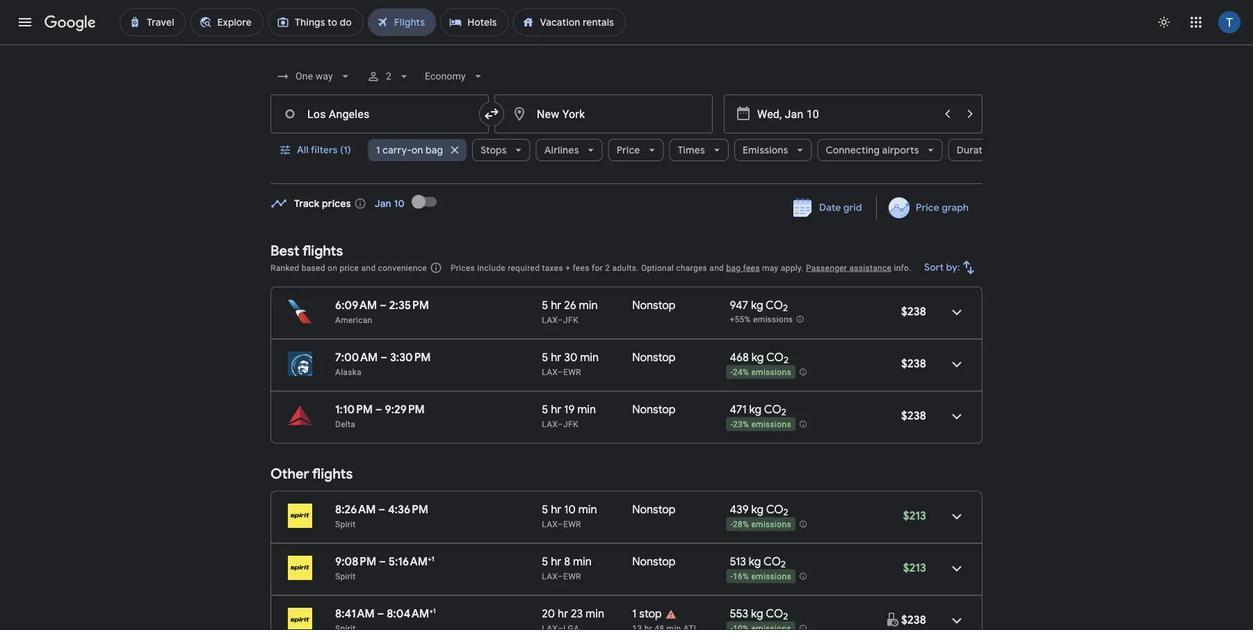 Task type: vqa. For each thing, say whether or not it's contained in the screenshot.


Task type: describe. For each thing, give the bounding box(es) containing it.
23%
[[733, 420, 749, 430]]

Departure time: 6:09 AM. text field
[[335, 298, 377, 313]]

– inside 7:00 am – 3:30 pm alaska
[[381, 350, 387, 365]]

8:26 am
[[335, 503, 376, 517]]

2 for 439
[[783, 507, 788, 519]]

19
[[564, 403, 575, 417]]

flights for best flights
[[302, 242, 343, 260]]

(1)
[[340, 144, 351, 156]]

taxes
[[542, 263, 563, 273]]

8:26 am – 4:36 pm spirit
[[335, 503, 428, 530]]

ewr for 8
[[563, 572, 581, 582]]

947 kg co 2
[[730, 298, 788, 314]]

2 for 947
[[783, 303, 788, 314]]

date grid
[[819, 202, 862, 214]]

spirit inside the 8:26 am – 4:36 pm spirit
[[335, 520, 356, 530]]

kg for 468
[[752, 350, 764, 365]]

471
[[730, 403, 747, 417]]

flights for other flights
[[312, 466, 353, 483]]

468
[[730, 350, 749, 365]]

leaves los angeles international airport at 8:41 am on wednesday, january 10 and arrives at laguardia airport at 8:04 am on thursday, january 11. element
[[335, 607, 436, 621]]

9:08 pm
[[335, 555, 376, 569]]

– right 8:41 am
[[377, 607, 384, 621]]

charges
[[676, 263, 707, 273]]

10 inside the find the best price 'region'
[[394, 198, 405, 210]]

ewr for 10
[[563, 520, 581, 530]]

total duration 5 hr 8 min. element
[[542, 555, 632, 571]]

Departure time: 1:10 PM. text field
[[335, 403, 373, 417]]

passenger
[[806, 263, 847, 273]]

emissions down 947 kg co 2 on the top of the page
[[753, 315, 793, 325]]

5 hr 26 min lax – jfk
[[542, 298, 598, 325]]

553
[[730, 607, 748, 621]]

track prices
[[294, 198, 351, 210]]

Arrival time: 4:36 PM. text field
[[388, 503, 428, 517]]

20
[[542, 607, 555, 621]]

price
[[340, 263, 359, 273]]

1 left stop
[[632, 607, 637, 621]]

nonstop for 5 hr 19 min
[[632, 403, 676, 417]]

1 carry-on bag
[[376, 144, 443, 156]]

leaves los angeles international airport at 6:09 am on wednesday, january 10 and arrives at john f. kennedy international airport at 2:35 pm on wednesday, january 10. element
[[335, 298, 429, 313]]

Departure time: 9:08 PM. text field
[[335, 555, 376, 569]]

hr for 8
[[551, 555, 562, 569]]

lax for 5 hr 26 min
[[542, 315, 558, 325]]

439
[[730, 503, 749, 517]]

include
[[477, 263, 505, 273]]

may
[[762, 263, 779, 273]]

track
[[294, 198, 320, 210]]

co for 439
[[766, 503, 783, 517]]

5 for 5 hr 26 min
[[542, 298, 548, 313]]

leaves los angeles international airport at 9:08 pm on wednesday, january 10 and arrives at newark liberty international airport at 5:16 am on thursday, january 11. element
[[335, 555, 434, 569]]

prices
[[322, 198, 351, 210]]

Arrival time: 8:04 AM on  Thursday, January 11. text field
[[387, 607, 436, 621]]

2 spirit from the top
[[335, 572, 356, 582]]

Departure text field
[[757, 95, 935, 133]]

5 for 5 hr 8 min
[[542, 555, 548, 569]]

Arrival time: 3:30 PM. text field
[[390, 350, 431, 365]]

– left 5:16 am
[[379, 555, 386, 569]]

flight details. leaves los angeles international airport at 6:09 am on wednesday, january 10 and arrives at john f. kennedy international airport at 2:35 pm on wednesday, january 10. image
[[940, 296, 974, 329]]

flight details. leaves los angeles international airport at 8:41 am on wednesday, january 10 and arrives at laguardia airport at 8:04 am on thursday, january 11. image
[[940, 605, 974, 631]]

Arrival time: 2:35 PM. text field
[[389, 298, 429, 313]]

kg for 947
[[751, 298, 763, 313]]

7:00 am
[[335, 350, 378, 365]]

date
[[819, 202, 841, 214]]

carry-
[[383, 144, 412, 156]]

based
[[302, 263, 325, 273]]

total duration 5 hr 10 min. element
[[542, 503, 632, 519]]

bag fees button
[[726, 263, 760, 273]]

alaska
[[335, 368, 362, 377]]

2 inside 2 popup button
[[386, 71, 391, 82]]

min for 5 hr 19 min
[[577, 403, 596, 417]]

Arrival time: 9:29 PM. text field
[[385, 403, 425, 417]]

graph
[[942, 202, 969, 214]]

times
[[678, 144, 705, 156]]

Arrival time: 5:16 AM on  Thursday, January 11. text field
[[389, 555, 434, 569]]

stop
[[639, 607, 662, 621]]

5:16 am
[[389, 555, 428, 569]]

+55%
[[730, 315, 751, 325]]

flight details. leaves los angeles international airport at 1:10 pm on wednesday, january 10 and arrives at john f. kennedy international airport at 9:29 pm on wednesday, january 10. image
[[940, 400, 974, 434]]

loading results progress bar
[[0, 45, 1253, 47]]

3:30 pm
[[390, 350, 431, 365]]

delta
[[335, 420, 355, 429]]

nonstop for 5 hr 26 min
[[632, 298, 676, 313]]

sort
[[924, 261, 944, 274]]

lax for 5 hr 10 min
[[542, 520, 558, 530]]

connecting airports button
[[817, 134, 943, 167]]

total duration 5 hr 19 min. element
[[542, 403, 632, 419]]

nonstop flight. element for 5 hr 19 min
[[632, 403, 676, 419]]

513
[[730, 555, 746, 569]]

lax for 5 hr 19 min
[[542, 420, 558, 429]]

connecting
[[826, 144, 880, 156]]

- for 439
[[730, 520, 733, 530]]

hr for 26
[[551, 298, 562, 313]]

jfk for 19
[[563, 420, 578, 429]]

change appearance image
[[1147, 6, 1181, 39]]

duration
[[957, 144, 997, 156]]

emissions
[[743, 144, 788, 156]]

4:36 pm
[[388, 503, 428, 517]]

other flights
[[271, 466, 353, 483]]

30
[[564, 350, 577, 365]]

lax for 5 hr 30 min
[[542, 368, 558, 377]]

min for 5 hr 8 min
[[573, 555, 592, 569]]

439 kg co 2
[[730, 503, 788, 519]]

6:09 am
[[335, 298, 377, 313]]

kg for 439
[[751, 503, 764, 517]]

learn more about ranking image
[[430, 262, 442, 274]]

– inside the 8:26 am – 4:36 pm spirit
[[378, 503, 385, 517]]

hr for 30
[[551, 350, 562, 365]]

- for 468
[[730, 368, 733, 378]]

2 button
[[361, 60, 416, 93]]

6:09 am – 2:35 pm american
[[335, 298, 429, 325]]

filters
[[311, 144, 338, 156]]

1 and from the left
[[361, 263, 376, 273]]

10 inside the 5 hr 10 min lax – ewr
[[564, 503, 576, 517]]

1 vertical spatial bag
[[726, 263, 741, 273]]

Departure time: 7:00 AM. text field
[[335, 350, 378, 365]]

1 inside popup button
[[376, 144, 380, 156]]

- for 513
[[730, 572, 733, 582]]

emissions for 468
[[751, 368, 791, 378]]

ewr for 30
[[563, 368, 581, 377]]

553 kg co 2
[[730, 607, 788, 623]]

8:04 am
[[387, 607, 429, 621]]

5 hr 19 min lax – jfk
[[542, 403, 596, 429]]

prices
[[451, 263, 475, 273]]

-24% emissions
[[730, 368, 791, 378]]

$238 for 471
[[901, 409, 926, 423]]

duration button
[[948, 134, 1020, 167]]

26
[[564, 298, 576, 313]]

1 stop flight. element
[[632, 607, 662, 623]]

on for carry-
[[412, 144, 423, 156]]

5 hr 30 min lax – ewr
[[542, 350, 599, 377]]

by:
[[946, 261, 960, 274]]

airlines button
[[536, 134, 603, 167]]

emissions for 439
[[751, 520, 791, 530]]

connecting airports
[[826, 144, 919, 156]]

2:35 pm
[[389, 298, 429, 313]]

jan
[[375, 198, 392, 210]]

– inside 6:09 am – 2:35 pm american
[[380, 298, 387, 313]]

leaves los angeles international airport at 8:26 am on wednesday, january 10 and arrives at newark liberty international airport at 4:36 pm on wednesday, january 10. element
[[335, 503, 428, 517]]

– inside the 5 hr 19 min lax – jfk
[[558, 420, 563, 429]]

ranked based on price and convenience
[[271, 263, 427, 273]]



Task type: locate. For each thing, give the bounding box(es) containing it.
5 left 8
[[542, 555, 548, 569]]

co inside 553 kg co 2
[[766, 607, 783, 621]]

price inside 'button'
[[916, 202, 939, 214]]

fees left may
[[743, 263, 760, 273]]

hr left 26
[[551, 298, 562, 313]]

and right 'charges'
[[710, 263, 724, 273]]

1 238 us dollars text field from the top
[[901, 305, 926, 319]]

238 us dollars text field for 947
[[901, 305, 926, 319]]

jan 10
[[375, 198, 405, 210]]

kg up -16% emissions
[[749, 555, 761, 569]]

lax down total duration 5 hr 19 min. element
[[542, 420, 558, 429]]

nonstop for 5 hr 10 min
[[632, 503, 676, 517]]

emissions
[[753, 315, 793, 325], [751, 368, 791, 378], [751, 420, 791, 430], [751, 520, 791, 530], [751, 572, 791, 582]]

1 213 us dollars text field from the top
[[903, 509, 926, 523]]

0 vertical spatial $213
[[903, 509, 926, 523]]

– down total duration 5 hr 30 min. element
[[558, 368, 563, 377]]

5 nonstop from the top
[[632, 555, 676, 569]]

5 for 5 hr 10 min
[[542, 503, 548, 517]]

1 horizontal spatial fees
[[743, 263, 760, 273]]

jfk down 26
[[563, 315, 578, 325]]

total duration 5 hr 30 min. element
[[542, 350, 632, 367]]

1 vertical spatial price
[[916, 202, 939, 214]]

hr inside 5 hr 26 min lax – jfk
[[551, 298, 562, 313]]

lax inside '5 hr 30 min lax – ewr'
[[542, 368, 558, 377]]

1 - from the top
[[730, 368, 733, 378]]

– left 2:35 pm text box
[[380, 298, 387, 313]]

1 nonstop flight. element from the top
[[632, 298, 676, 315]]

0 vertical spatial jfk
[[563, 315, 578, 325]]

5 up "5 hr 8 min lax – ewr"
[[542, 503, 548, 517]]

3 - from the top
[[730, 520, 733, 530]]

hr
[[551, 298, 562, 313], [551, 350, 562, 365], [551, 403, 562, 417], [551, 503, 562, 517], [551, 555, 562, 569], [558, 607, 568, 621]]

5 for 5 hr 19 min
[[542, 403, 548, 417]]

1 horizontal spatial 10
[[564, 503, 576, 517]]

1 right '8:04 am'
[[433, 607, 436, 616]]

5 lax from the top
[[542, 572, 558, 582]]

co inside 468 kg co 2
[[766, 350, 784, 365]]

apply.
[[781, 263, 804, 273]]

0 vertical spatial 238 us dollars text field
[[901, 305, 926, 319]]

leaves los angeles international airport at 1:10 pm on wednesday, january 10 and arrives at john f. kennedy international airport at 9:29 pm on wednesday, january 10. element
[[335, 403, 425, 417]]

5 inside the 5 hr 10 min lax – ewr
[[542, 503, 548, 517]]

nonstop flight. element for 5 hr 10 min
[[632, 503, 676, 519]]

1 left "carry-"
[[376, 144, 380, 156]]

2 inside 468 kg co 2
[[784, 355, 789, 367]]

4 - from the top
[[730, 572, 733, 582]]

hr for 10
[[551, 503, 562, 517]]

all filters (1)
[[297, 144, 351, 156]]

5 inside the 5 hr 19 min lax – jfk
[[542, 403, 548, 417]]

1 vertical spatial flights
[[312, 466, 353, 483]]

$213 left flight details. leaves los angeles international airport at 9:08 pm on wednesday, january 10 and arrives at newark liberty international airport at 5:16 am on thursday, january 11. icon at right bottom
[[903, 561, 926, 575]]

9:08 pm – 5:16 am + 1
[[335, 555, 434, 569]]

leaves los angeles international airport at 7:00 am on wednesday, january 10 and arrives at newark liberty international airport at 3:30 pm on wednesday, january 10. element
[[335, 350, 431, 365]]

1 vertical spatial on
[[328, 263, 337, 273]]

1 vertical spatial spirit
[[335, 572, 356, 582]]

+ right the taxes
[[565, 263, 570, 273]]

- down 439
[[730, 520, 733, 530]]

2 fees from the left
[[743, 263, 760, 273]]

– down total duration 5 hr 19 min. element
[[558, 420, 563, 429]]

2 ewr from the top
[[563, 520, 581, 530]]

2 nonstop from the top
[[632, 350, 676, 365]]

+
[[565, 263, 570, 273], [428, 555, 432, 564], [429, 607, 433, 616]]

co up -28% emissions
[[766, 503, 783, 517]]

238 US dollars text field
[[901, 613, 926, 628]]

price inside popup button
[[617, 144, 640, 156]]

– inside '5 hr 30 min lax – ewr'
[[558, 368, 563, 377]]

4 5 from the top
[[542, 503, 548, 517]]

co inside 439 kg co 2
[[766, 503, 783, 517]]

0 horizontal spatial fees
[[573, 263, 589, 273]]

main menu image
[[17, 14, 33, 31]]

1 vertical spatial 238 us dollars text field
[[901, 357, 926, 371]]

1 nonstop from the top
[[632, 298, 676, 313]]

5 left 26
[[542, 298, 548, 313]]

2 for 471
[[781, 407, 786, 419]]

5 left 19
[[542, 403, 548, 417]]

– inside the 5 hr 10 min lax – ewr
[[558, 520, 563, 530]]

1 horizontal spatial price
[[916, 202, 939, 214]]

emissions down 439 kg co 2
[[751, 520, 791, 530]]

min right 30 in the left of the page
[[580, 350, 599, 365]]

2 nonstop flight. element from the top
[[632, 350, 676, 367]]

emissions button
[[734, 134, 812, 167]]

lax for 5 hr 8 min
[[542, 572, 558, 582]]

- for 471
[[730, 420, 733, 430]]

1 spirit from the top
[[335, 520, 356, 530]]

ewr down 8
[[563, 572, 581, 582]]

find the best price region
[[271, 185, 983, 232]]

– inside '1:10 pm – 9:29 pm delta'
[[375, 403, 382, 417]]

0 horizontal spatial and
[[361, 263, 376, 273]]

min right 8
[[573, 555, 592, 569]]

20 hr 23 min
[[542, 607, 604, 621]]

4 nonstop from the top
[[632, 503, 676, 517]]

2 for 468
[[784, 355, 789, 367]]

hr left 8
[[551, 555, 562, 569]]

required
[[508, 263, 540, 273]]

min inside the 5 hr 19 min lax – jfk
[[577, 403, 596, 417]]

kg for 513
[[749, 555, 761, 569]]

bag inside popup button
[[426, 144, 443, 156]]

none search field containing all filters (1)
[[271, 60, 1020, 184]]

0 vertical spatial +
[[565, 263, 570, 273]]

ewr down total duration 5 hr 10 min. element
[[563, 520, 581, 530]]

on
[[412, 144, 423, 156], [328, 263, 337, 273]]

-16% emissions
[[730, 572, 791, 582]]

on inside popup button
[[412, 144, 423, 156]]

jfk inside 5 hr 26 min lax – jfk
[[563, 315, 578, 325]]

+ down arrival time: 5:16 am on  thursday, january 11. text field
[[429, 607, 433, 616]]

stops
[[481, 144, 507, 156]]

co
[[766, 298, 783, 313], [766, 350, 784, 365], [764, 403, 781, 417], [766, 503, 783, 517], [764, 555, 781, 569], [766, 607, 783, 621]]

4 nonstop flight. element from the top
[[632, 503, 676, 519]]

other
[[271, 466, 309, 483]]

$238 left flight details. leaves los angeles international airport at 6:09 am on wednesday, january 10 and arrives at john f. kennedy international airport at 2:35 pm on wednesday, january 10. image
[[901, 305, 926, 319]]

lax inside 5 hr 26 min lax – jfk
[[542, 315, 558, 325]]

– left arrival time: 3:30 pm. "text field"
[[381, 350, 387, 365]]

2 5 from the top
[[542, 350, 548, 365]]

$238 left "flight details. leaves los angeles international airport at 8:41 am on wednesday, january 10 and arrives at laguardia airport at 8:04 am on thursday, january 11." icon
[[901, 613, 926, 628]]

min right 23
[[586, 607, 604, 621]]

convenience
[[378, 263, 427, 273]]

4 lax from the top
[[542, 520, 558, 530]]

co right 553
[[766, 607, 783, 621]]

hr for 23
[[558, 607, 568, 621]]

min up total duration 5 hr 8 min. element
[[578, 503, 597, 517]]

on for based
[[328, 263, 337, 273]]

min inside '5 hr 30 min lax – ewr'
[[580, 350, 599, 365]]

9:29 pm
[[385, 403, 425, 417]]

8
[[564, 555, 570, 569]]

2 for 513
[[781, 559, 786, 571]]

min for 5 hr 10 min
[[578, 503, 597, 517]]

emissions down 513 kg co 2
[[751, 572, 791, 582]]

emissions down 471 kg co 2
[[751, 420, 791, 430]]

kg up -28% emissions
[[751, 503, 764, 517]]

flights up 8:26 am text box
[[312, 466, 353, 483]]

+ down 4:36 pm
[[428, 555, 432, 564]]

1 inside 8:41 am – 8:04 am + 1
[[433, 607, 436, 616]]

1 vertical spatial 213 us dollars text field
[[903, 561, 926, 575]]

lax inside the 5 hr 19 min lax – jfk
[[542, 420, 558, 429]]

kg for 553
[[751, 607, 763, 621]]

kg up -24% emissions
[[752, 350, 764, 365]]

$238
[[901, 305, 926, 319], [901, 357, 926, 371], [901, 409, 926, 423], [901, 613, 926, 628]]

238 US dollars text field
[[901, 409, 926, 423]]

fees left for
[[573, 263, 589, 273]]

238 us dollars text field left flight details. leaves los angeles international airport at 6:09 am on wednesday, january 10 and arrives at john f. kennedy international airport at 2:35 pm on wednesday, january 10. image
[[901, 305, 926, 319]]

+ for 20 hr 23 min
[[429, 607, 433, 616]]

swap origin and destination. image
[[483, 106, 500, 122]]

0 vertical spatial spirit
[[335, 520, 356, 530]]

lax down total duration 5 hr 26 min. element
[[542, 315, 558, 325]]

emissions for 513
[[751, 572, 791, 582]]

– down total duration 5 hr 8 min. element
[[558, 572, 563, 582]]

8:41 am
[[335, 607, 375, 621]]

flight details. leaves los angeles international airport at 9:08 pm on wednesday, january 10 and arrives at newark liberty international airport at 5:16 am on thursday, january 11. image
[[940, 553, 974, 586]]

2 213 us dollars text field from the top
[[903, 561, 926, 575]]

adults.
[[612, 263, 639, 273]]

– right departure time: 1:10 pm. text box
[[375, 403, 382, 417]]

jfk for 26
[[563, 315, 578, 325]]

hr inside '5 hr 30 min lax – ewr'
[[551, 350, 562, 365]]

23
[[571, 607, 583, 621]]

5 inside 5 hr 26 min lax – jfk
[[542, 298, 548, 313]]

2 238 us dollars text field from the top
[[901, 357, 926, 371]]

co for 468
[[766, 350, 784, 365]]

co for 513
[[764, 555, 781, 569]]

1:10 pm
[[335, 403, 373, 417]]

4 $238 from the top
[[901, 613, 926, 628]]

2 jfk from the top
[[563, 420, 578, 429]]

1 horizontal spatial on
[[412, 144, 423, 156]]

28%
[[733, 520, 749, 530]]

1 inside 9:08 pm – 5:16 am + 1
[[432, 555, 434, 564]]

5 hr 10 min lax – ewr
[[542, 503, 597, 530]]

1 lax from the top
[[542, 315, 558, 325]]

for
[[592, 263, 603, 273]]

3 5 from the top
[[542, 403, 548, 417]]

spirit down "9:08 pm" on the left of page
[[335, 572, 356, 582]]

213 us dollars text field for 439
[[903, 509, 926, 523]]

lax down total duration 5 hr 30 min. element
[[542, 368, 558, 377]]

1 jfk from the top
[[563, 315, 578, 325]]

and
[[361, 263, 376, 273], [710, 263, 724, 273]]

2 vertical spatial +
[[429, 607, 433, 616]]

min inside the 5 hr 10 min lax – ewr
[[578, 503, 597, 517]]

10 up 8
[[564, 503, 576, 517]]

471 kg co 2
[[730, 403, 786, 419]]

0 vertical spatial on
[[412, 144, 423, 156]]

best
[[271, 242, 299, 260]]

jfk
[[563, 315, 578, 325], [563, 420, 578, 429]]

co up -23% emissions
[[764, 403, 781, 417]]

lax inside the 5 hr 10 min lax – ewr
[[542, 520, 558, 530]]

– inside 5 hr 26 min lax – jfk
[[558, 315, 563, 325]]

2 - from the top
[[730, 420, 733, 430]]

lax
[[542, 315, 558, 325], [542, 368, 558, 377], [542, 420, 558, 429], [542, 520, 558, 530], [542, 572, 558, 582]]

hr left 23
[[558, 607, 568, 621]]

None search field
[[271, 60, 1020, 184]]

1 horizontal spatial bag
[[726, 263, 741, 273]]

total duration 5 hr 26 min. element
[[542, 298, 632, 315]]

238 us dollars text field left the flight details. leaves los angeles international airport at 7:00 am on wednesday, january 10 and arrives at newark liberty international airport at 3:30 pm on wednesday, january 10. icon
[[901, 357, 926, 371]]

min for 5 hr 30 min
[[580, 350, 599, 365]]

lax inside "5 hr 8 min lax – ewr"
[[542, 572, 558, 582]]

- down 468
[[730, 368, 733, 378]]

0 horizontal spatial on
[[328, 263, 337, 273]]

$238 for 468
[[901, 357, 926, 371]]

emissions down 468 kg co 2
[[751, 368, 791, 378]]

assistance
[[849, 263, 892, 273]]

learn more about tracked prices image
[[354, 198, 366, 210]]

kg inside 471 kg co 2
[[749, 403, 762, 417]]

– down total duration 5 hr 10 min. element
[[558, 520, 563, 530]]

min inside "5 hr 8 min lax – ewr"
[[573, 555, 592, 569]]

213 us dollars text field left flight details. leaves los angeles international airport at 9:08 pm on wednesday, january 10 and arrives at newark liberty international airport at 5:16 am on thursday, january 11. icon at right bottom
[[903, 561, 926, 575]]

sort by:
[[924, 261, 960, 274]]

10 right jan
[[394, 198, 405, 210]]

co for 553
[[766, 607, 783, 621]]

5 nonstop flight. element from the top
[[632, 555, 676, 571]]

kg up -23% emissions
[[749, 403, 762, 417]]

7:00 am – 3:30 pm alaska
[[335, 350, 431, 377]]

0 vertical spatial price
[[617, 144, 640, 156]]

times button
[[669, 134, 729, 167]]

nonstop
[[632, 298, 676, 313], [632, 350, 676, 365], [632, 403, 676, 417], [632, 503, 676, 517], [632, 555, 676, 569]]

nonstop for 5 hr 30 min
[[632, 350, 676, 365]]

passenger assistance button
[[806, 263, 892, 273]]

$213 for 439
[[903, 509, 926, 523]]

kg inside 468 kg co 2
[[752, 350, 764, 365]]

-23% emissions
[[730, 420, 791, 430]]

lax up '20'
[[542, 572, 558, 582]]

3 $238 from the top
[[901, 409, 926, 423]]

3 nonstop from the top
[[632, 403, 676, 417]]

$213 left "flight details. leaves los angeles international airport at 8:26 am on wednesday, january 10 and arrives at newark liberty international airport at 4:36 pm on wednesday, january 10." icon
[[903, 509, 926, 523]]

flight details. leaves los angeles international airport at 7:00 am on wednesday, january 10 and arrives at newark liberty international airport at 3:30 pm on wednesday, january 10. image
[[940, 348, 974, 381]]

3 ewr from the top
[[563, 572, 581, 582]]

fees
[[573, 263, 589, 273], [743, 263, 760, 273]]

hr left 19
[[551, 403, 562, 417]]

8:41 am – 8:04 am + 1
[[335, 607, 436, 621]]

- down 513
[[730, 572, 733, 582]]

price graph
[[916, 202, 969, 214]]

Departure time: 8:26 AM. text field
[[335, 503, 376, 517]]

kg for 471
[[749, 403, 762, 417]]

kg inside 947 kg co 2
[[751, 298, 763, 313]]

–
[[380, 298, 387, 313], [558, 315, 563, 325], [381, 350, 387, 365], [558, 368, 563, 377], [375, 403, 382, 417], [558, 420, 563, 429], [378, 503, 385, 517], [558, 520, 563, 530], [379, 555, 386, 569], [558, 572, 563, 582], [377, 607, 384, 621]]

– left 4:36 pm
[[378, 503, 385, 517]]

1 vertical spatial 10
[[564, 503, 576, 517]]

total duration 20 hr 23 min. element
[[542, 607, 632, 623]]

5
[[542, 298, 548, 313], [542, 350, 548, 365], [542, 403, 548, 417], [542, 503, 548, 517], [542, 555, 548, 569]]

0 horizontal spatial 10
[[394, 198, 405, 210]]

-
[[730, 368, 733, 378], [730, 420, 733, 430], [730, 520, 733, 530], [730, 572, 733, 582]]

co inside 513 kg co 2
[[764, 555, 781, 569]]

min for 5 hr 26 min
[[579, 298, 598, 313]]

2 $213 from the top
[[903, 561, 926, 575]]

1 vertical spatial jfk
[[563, 420, 578, 429]]

2 vertical spatial ewr
[[563, 572, 581, 582]]

lax down total duration 5 hr 10 min. element
[[542, 520, 558, 530]]

2 and from the left
[[710, 263, 724, 273]]

nonstop for 5 hr 8 min
[[632, 555, 676, 569]]

None text field
[[271, 95, 489, 134], [494, 95, 713, 134], [271, 95, 489, 134], [494, 95, 713, 134]]

1 right 5:16 am
[[432, 555, 434, 564]]

date grid button
[[783, 195, 873, 220]]

nonstop flight. element for 5 hr 30 min
[[632, 350, 676, 367]]

co inside 947 kg co 2
[[766, 298, 783, 313]]

0 vertical spatial flights
[[302, 242, 343, 260]]

$213
[[903, 509, 926, 523], [903, 561, 926, 575]]

1 fees from the left
[[573, 263, 589, 273]]

flights up based
[[302, 242, 343, 260]]

price for price
[[617, 144, 640, 156]]

$213 for 513
[[903, 561, 926, 575]]

hr inside the 5 hr 19 min lax – jfk
[[551, 403, 562, 417]]

kg
[[751, 298, 763, 313], [752, 350, 764, 365], [749, 403, 762, 417], [751, 503, 764, 517], [749, 555, 761, 569], [751, 607, 763, 621]]

+ inside 9:08 pm – 5:16 am + 1
[[428, 555, 432, 564]]

nonstop flight. element for 5 hr 26 min
[[632, 298, 676, 315]]

213 US dollars text field
[[903, 509, 926, 523], [903, 561, 926, 575]]

price graph button
[[880, 195, 980, 220]]

2
[[386, 71, 391, 82], [605, 263, 610, 273], [783, 303, 788, 314], [784, 355, 789, 367], [781, 407, 786, 419], [783, 507, 788, 519], [781, 559, 786, 571], [783, 611, 788, 623]]

1 $213 from the top
[[903, 509, 926, 523]]

1 vertical spatial ewr
[[563, 520, 581, 530]]

2 $238 from the top
[[901, 357, 926, 371]]

hr inside the 5 hr 10 min lax – ewr
[[551, 503, 562, 517]]

emissions for 471
[[751, 420, 791, 430]]

main content containing best flights
[[271, 185, 983, 631]]

hr left 30 in the left of the page
[[551, 350, 562, 365]]

0 vertical spatial 10
[[394, 198, 405, 210]]

2 for 553
[[783, 611, 788, 623]]

5 hr 8 min lax – ewr
[[542, 555, 592, 582]]

this price may not include overhead bin access image
[[885, 612, 901, 628]]

-28% emissions
[[730, 520, 791, 530]]

price for price graph
[[916, 202, 939, 214]]

3 nonstop flight. element from the top
[[632, 403, 676, 419]]

None field
[[271, 64, 358, 89], [419, 64, 491, 89], [271, 64, 358, 89], [419, 64, 491, 89]]

airlines
[[544, 144, 579, 156]]

5 5 from the top
[[542, 555, 548, 569]]

24%
[[733, 368, 749, 378]]

3 lax from the top
[[542, 420, 558, 429]]

1:10 pm – 9:29 pm delta
[[335, 403, 425, 429]]

2 inside 513 kg co 2
[[781, 559, 786, 571]]

all
[[297, 144, 309, 156]]

2 inside 553 kg co 2
[[783, 611, 788, 623]]

1 ewr from the top
[[563, 368, 581, 377]]

hr up "5 hr 8 min lax – ewr"
[[551, 503, 562, 517]]

min right 19
[[577, 403, 596, 417]]

kg up +55% emissions
[[751, 298, 763, 313]]

– inside "5 hr 8 min lax – ewr"
[[558, 572, 563, 582]]

0 vertical spatial bag
[[426, 144, 443, 156]]

5 inside "5 hr 8 min lax – ewr"
[[542, 555, 548, 569]]

- down '471'
[[730, 420, 733, 430]]

+55% emissions
[[730, 315, 793, 325]]

ewr
[[563, 368, 581, 377], [563, 520, 581, 530], [563, 572, 581, 582]]

nonstop flight. element for 5 hr 8 min
[[632, 555, 676, 571]]

co for 471
[[764, 403, 781, 417]]

0 vertical spatial ewr
[[563, 368, 581, 377]]

ewr down 30 in the left of the page
[[563, 368, 581, 377]]

prices include required taxes + fees for 2 adults. optional charges and bag fees may apply. passenger assistance
[[451, 263, 892, 273]]

1 horizontal spatial and
[[710, 263, 724, 273]]

0 vertical spatial 213 us dollars text field
[[903, 509, 926, 523]]

co up -16% emissions
[[764, 555, 781, 569]]

airports
[[882, 144, 919, 156]]

co for 947
[[766, 298, 783, 313]]

co inside 471 kg co 2
[[764, 403, 781, 417]]

Departure time: 8:41 AM. text field
[[335, 607, 375, 621]]

flight details. leaves los angeles international airport at 8:26 am on wednesday, january 10 and arrives at newark liberty international airport at 4:36 pm on wednesday, january 10. image
[[940, 500, 974, 534]]

947
[[730, 298, 748, 313]]

2 inside 439 kg co 2
[[783, 507, 788, 519]]

best flights
[[271, 242, 343, 260]]

price button
[[608, 134, 664, 167]]

min right 26
[[579, 298, 598, 313]]

jfk inside the 5 hr 19 min lax – jfk
[[563, 420, 578, 429]]

main content
[[271, 185, 983, 631]]

price left graph
[[916, 202, 939, 214]]

238 us dollars text field for 468
[[901, 357, 926, 371]]

1 vertical spatial $213
[[903, 561, 926, 575]]

price
[[617, 144, 640, 156], [916, 202, 939, 214]]

513 kg co 2
[[730, 555, 786, 571]]

1 5 from the top
[[542, 298, 548, 313]]

grid
[[844, 202, 862, 214]]

0 horizontal spatial price
[[617, 144, 640, 156]]

$238 left the flight details. leaves los angeles international airport at 7:00 am on wednesday, january 10 and arrives at newark liberty international airport at 3:30 pm on wednesday, january 10. icon
[[901, 357, 926, 371]]

213 us dollars text field left "flight details. leaves los angeles international airport at 8:26 am on wednesday, january 10 and arrives at newark liberty international airport at 4:36 pm on wednesday, january 10." icon
[[903, 509, 926, 523]]

bag left may
[[726, 263, 741, 273]]

hr inside "5 hr 8 min lax – ewr"
[[551, 555, 562, 569]]

0 horizontal spatial bag
[[426, 144, 443, 156]]

min inside 5 hr 26 min lax – jfk
[[579, 298, 598, 313]]

kg right 553
[[751, 607, 763, 621]]

kg inside 513 kg co 2
[[749, 555, 761, 569]]

+ for 5 hr 8 min
[[428, 555, 432, 564]]

on inside main content
[[328, 263, 337, 273]]

spirit
[[335, 520, 356, 530], [335, 572, 356, 582]]

1 vertical spatial +
[[428, 555, 432, 564]]

jfk down 19
[[563, 420, 578, 429]]

– down total duration 5 hr 26 min. element
[[558, 315, 563, 325]]

1 carry-on bag button
[[368, 134, 467, 167]]

spirit down 8:26 am text box
[[335, 520, 356, 530]]

bag right "carry-"
[[426, 144, 443, 156]]

co up -24% emissions
[[766, 350, 784, 365]]

2 lax from the top
[[542, 368, 558, 377]]

$238 left flight details. leaves los angeles international airport at 1:10 pm on wednesday, january 10 and arrives at john f. kennedy international airport at 9:29 pm on wednesday, january 10. image
[[901, 409, 926, 423]]

213 us dollars text field for 513
[[903, 561, 926, 575]]

5 for 5 hr 30 min
[[542, 350, 548, 365]]

2 inside 947 kg co 2
[[783, 303, 788, 314]]

ewr inside '5 hr 30 min lax – ewr'
[[563, 368, 581, 377]]

5 inside '5 hr 30 min lax – ewr'
[[542, 350, 548, 365]]

optional
[[641, 263, 674, 273]]

+ inside 8:41 am – 8:04 am + 1
[[429, 607, 433, 616]]

price up the find the best price 'region'
[[617, 144, 640, 156]]

bag
[[426, 144, 443, 156], [726, 263, 741, 273]]

5 left 30 in the left of the page
[[542, 350, 548, 365]]

ewr inside the 5 hr 10 min lax – ewr
[[563, 520, 581, 530]]

kg inside 439 kg co 2
[[751, 503, 764, 517]]

16%
[[733, 572, 749, 582]]

co up +55% emissions
[[766, 298, 783, 313]]

1 $238 from the top
[[901, 305, 926, 319]]

ewr inside "5 hr 8 min lax – ewr"
[[563, 572, 581, 582]]

hr for 19
[[551, 403, 562, 417]]

238 US dollars text field
[[901, 305, 926, 319], [901, 357, 926, 371]]

nonstop flight. element
[[632, 298, 676, 315], [632, 350, 676, 367], [632, 403, 676, 419], [632, 503, 676, 519], [632, 555, 676, 571]]

$238 for 947
[[901, 305, 926, 319]]

2 inside 471 kg co 2
[[781, 407, 786, 419]]

kg inside 553 kg co 2
[[751, 607, 763, 621]]

and right price
[[361, 263, 376, 273]]



